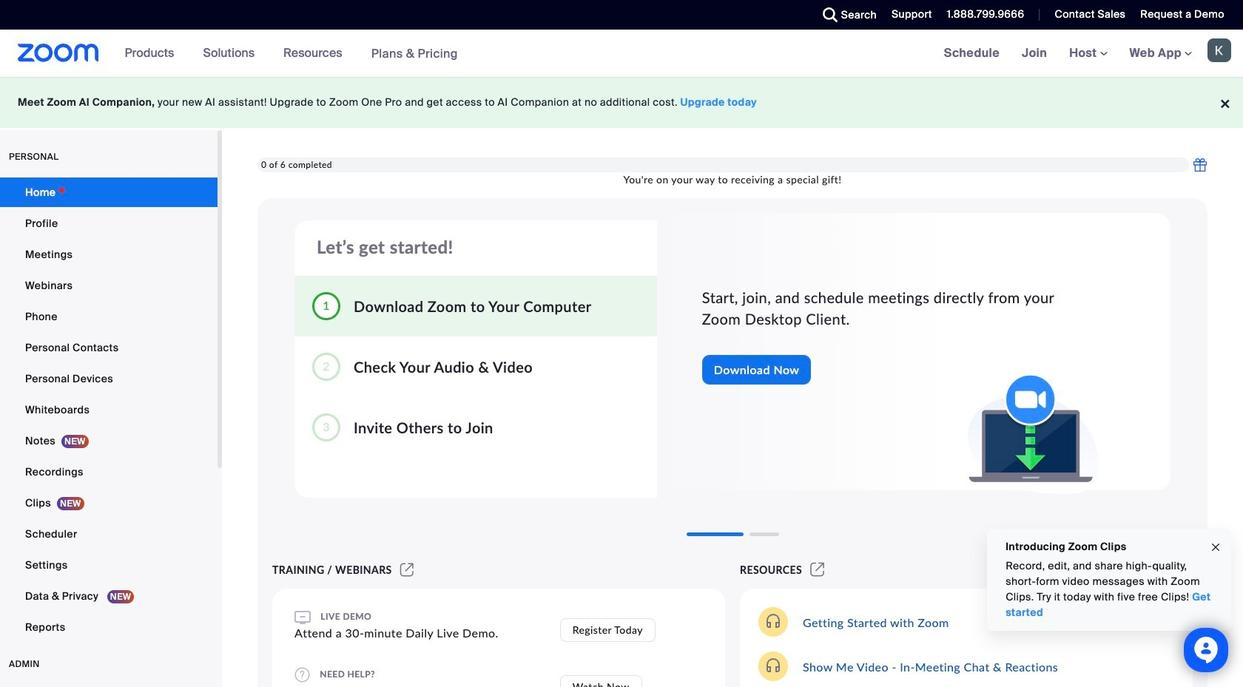 Task type: describe. For each thing, give the bounding box(es) containing it.
product information navigation
[[114, 30, 469, 78]]

personal menu menu
[[0, 178, 218, 644]]

close image
[[1210, 539, 1222, 556]]



Task type: locate. For each thing, give the bounding box(es) containing it.
banner
[[0, 30, 1243, 78]]

profile picture image
[[1208, 38, 1231, 62]]

window new image
[[398, 564, 416, 576]]

window new image
[[808, 564, 827, 576]]

meetings navigation
[[933, 30, 1243, 78]]

footer
[[0, 77, 1243, 128]]

zoom logo image
[[18, 44, 99, 62]]



Task type: vqa. For each thing, say whether or not it's contained in the screenshot.
Profile picture
yes



